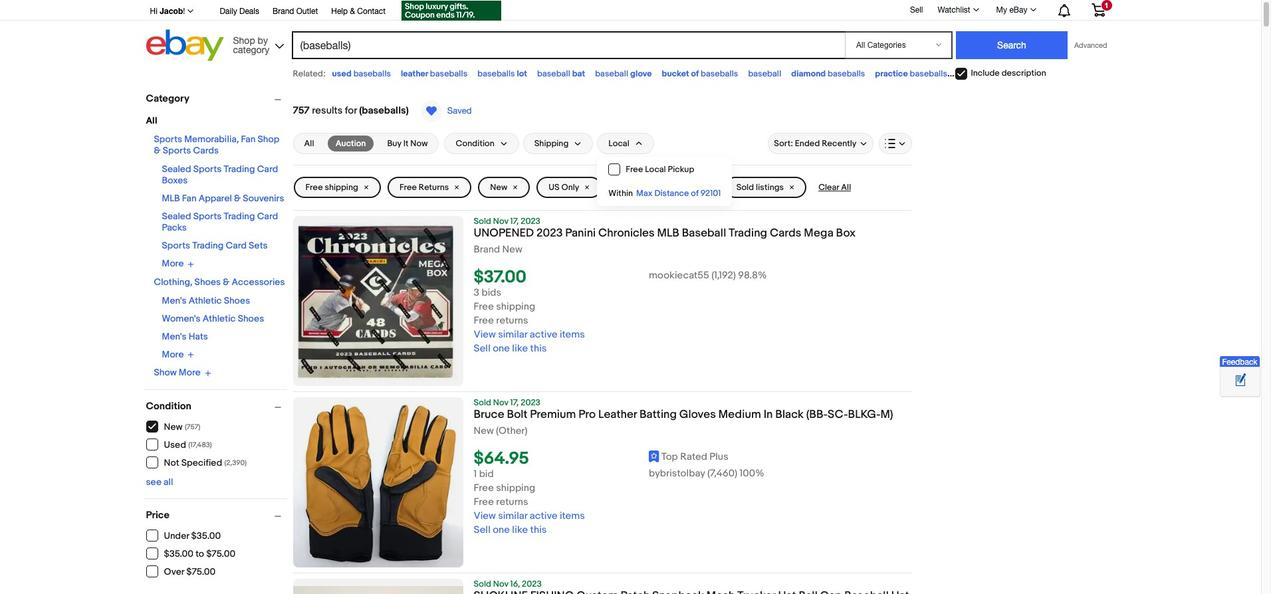 Task type: locate. For each thing, give the bounding box(es) containing it.
sports memorabilia, fan shop & sports cards
[[154, 134, 279, 156]]

men's athletic shoes link
[[162, 295, 250, 306]]

0 horizontal spatial brand
[[273, 7, 294, 16]]

1 horizontal spatial fan
[[241, 134, 256, 145]]

1 17, from the top
[[510, 216, 519, 227]]

baseballs for rawlings baseballs
[[992, 68, 1029, 79]]

free shipping link
[[294, 177, 381, 198]]

1 vertical spatial shipping
[[496, 301, 535, 313]]

one down 'bids'
[[493, 343, 510, 355]]

7 baseballs from the left
[[992, 68, 1029, 79]]

2023 inside sold  nov 17, 2023 bruce bolt premium pro leather batting gloves medium in black (bb-sc-blkg-m) new (other)
[[521, 398, 541, 408]]

like
[[512, 343, 528, 355], [512, 524, 528, 537]]

all
[[146, 115, 157, 126], [304, 138, 314, 149], [841, 182, 851, 193]]

2 nov from the top
[[493, 398, 509, 408]]

1 vertical spatial view
[[474, 510, 496, 523]]

new up unopened in the left top of the page
[[490, 182, 508, 193]]

sports down packs
[[162, 240, 190, 251]]

like up 16,
[[512, 524, 528, 537]]

1 returns from the top
[[496, 315, 528, 327]]

2023 right 16,
[[522, 579, 542, 590]]

1 horizontal spatial condition
[[456, 138, 495, 149]]

shipping
[[534, 138, 569, 149]]

0 vertical spatial more button
[[162, 258, 194, 270]]

1 like from the top
[[512, 343, 528, 355]]

brand inside "sold  nov 17, 2023 unopened 2023 panini chronicles mlb baseball trading cards mega box brand new"
[[474, 243, 500, 256]]

0 vertical spatial fan
[[241, 134, 256, 145]]

6 baseballs from the left
[[910, 68, 948, 79]]

sold down "new" link
[[474, 216, 491, 227]]

2 vertical spatial shipping
[[496, 482, 535, 495]]

to
[[196, 549, 204, 560]]

mlb left baseball
[[657, 227, 680, 240]]

main content containing $37.00
[[293, 86, 912, 594]]

1 horizontal spatial condition button
[[444, 133, 519, 154]]

0 horizontal spatial listings
[[667, 182, 695, 193]]

fan right memorabilia,
[[241, 134, 256, 145]]

2 vertical spatial more
[[179, 367, 201, 379]]

1 nov from the top
[[493, 216, 509, 227]]

0 vertical spatial men's
[[162, 295, 187, 306]]

2 of from the top
[[691, 188, 699, 199]]

lot
[[517, 68, 527, 79]]

(17,483)
[[188, 441, 212, 450]]

brand down unopened in the left top of the page
[[474, 243, 500, 256]]

athletic down men's athletic shoes link
[[203, 313, 236, 324]]

17,
[[510, 216, 519, 227], [510, 398, 519, 408]]

sell inside bybristolbay (7,460) 100% free shipping free returns view similar active items sell one like this
[[474, 524, 491, 537]]

hats
[[189, 331, 208, 342]]

0 vertical spatial one
[[493, 343, 510, 355]]

of
[[691, 68, 699, 79], [691, 188, 699, 199]]

2 this from the top
[[530, 524, 547, 537]]

1 vertical spatial local
[[645, 164, 666, 175]]

1 vertical spatial condition button
[[146, 400, 287, 413]]

sold inside 'sold listings' link
[[737, 182, 754, 193]]

of left 92101
[[691, 188, 699, 199]]

sealed down memorabilia,
[[162, 164, 191, 175]]

0 horizontal spatial condition button
[[146, 400, 287, 413]]

saved
[[447, 106, 472, 116]]

0 vertical spatial cards
[[193, 145, 219, 156]]

2 one from the top
[[493, 524, 510, 537]]

clothing, shoes & accessories
[[154, 276, 285, 288]]

sealed down boxes
[[162, 211, 191, 222]]

top rated plus image
[[649, 451, 660, 463]]

men's
[[162, 295, 187, 306], [162, 331, 187, 342]]

0 vertical spatial view
[[474, 329, 496, 341]]

0 vertical spatial all
[[146, 115, 157, 126]]

1 vertical spatial returns
[[496, 496, 528, 509]]

shop inside sports memorabilia, fan shop & sports cards
[[258, 134, 279, 145]]

1 listings from the left
[[667, 182, 695, 193]]

hi jacob !
[[150, 6, 185, 16]]

listings inside completed listings link
[[667, 182, 695, 193]]

1 similar from the top
[[498, 329, 528, 341]]

1 baseballs from the left
[[354, 68, 391, 79]]

baseballs
[[354, 68, 391, 79], [430, 68, 468, 79], [478, 68, 515, 79], [701, 68, 738, 79], [828, 68, 865, 79], [910, 68, 948, 79], [992, 68, 1029, 79]]

distance
[[655, 188, 689, 199]]

1 horizontal spatial mlb
[[657, 227, 680, 240]]

1 vertical spatial shop
[[258, 134, 279, 145]]

0 vertical spatial local
[[609, 138, 630, 149]]

17, inside "sold  nov 17, 2023 unopened 2023 panini chronicles mlb baseball trading cards mega box brand new"
[[510, 216, 519, 227]]

trading down mlb fan apparel & souvenirs "link"
[[224, 211, 255, 222]]

bruce bolt premium pro leather batting gloves medium in black (bb-sc-blkg-m) heading
[[474, 408, 893, 422]]

similar inside "mookiecat55 (1,192) 98.8% 3 bids free shipping free returns view similar active items sell one like this"
[[498, 329, 528, 341]]

more
[[162, 258, 184, 269], [162, 349, 184, 360], [179, 367, 201, 379]]

main content
[[293, 86, 912, 594]]

1 sell one like this link from the top
[[474, 343, 547, 355]]

include description
[[971, 68, 1047, 79]]

1 vertical spatial cards
[[770, 227, 802, 240]]

fan down boxes
[[182, 193, 197, 204]]

get the coupon image
[[402, 1, 501, 21]]

1 horizontal spatial shop
[[258, 134, 279, 145]]

0 horizontal spatial mlb
[[162, 193, 180, 204]]

1 vertical spatial similar
[[498, 510, 528, 523]]

0 vertical spatial similar
[[498, 329, 528, 341]]

similar down 'bids'
[[498, 329, 528, 341]]

new down bruce
[[474, 425, 494, 438]]

2 similar from the top
[[498, 510, 528, 523]]

0 vertical spatial this
[[530, 343, 547, 355]]

sell left the 'watchlist' on the top
[[910, 5, 923, 14]]

baseball bat
[[537, 68, 585, 79]]

nov for $37.00
[[493, 216, 509, 227]]

0 vertical spatial athletic
[[189, 295, 222, 306]]

mlb inside "sold  nov 17, 2023 unopened 2023 panini chronicles mlb baseball trading cards mega box brand new"
[[657, 227, 680, 240]]

1 vertical spatial active
[[530, 510, 558, 523]]

souvenirs
[[243, 193, 284, 204]]

2 vertical spatial sell
[[474, 524, 491, 537]]

1 of from the top
[[691, 68, 699, 79]]

now
[[410, 138, 428, 149]]

used
[[164, 440, 186, 451]]

sell inside the account navigation
[[910, 5, 923, 14]]

more up clothing,
[[162, 258, 184, 269]]

similar down $64.95
[[498, 510, 528, 523]]

medium
[[719, 408, 761, 422]]

1 vertical spatial all
[[304, 138, 314, 149]]

2 like from the top
[[512, 524, 528, 537]]

nov left 16,
[[493, 579, 509, 590]]

0 vertical spatial $75.00
[[206, 549, 235, 560]]

(other)
[[496, 425, 528, 438]]

cards left mega
[[770, 227, 802, 240]]

baseballs right bucket
[[701, 68, 738, 79]]

sports
[[154, 134, 182, 145], [163, 145, 191, 156], [193, 164, 222, 175], [193, 211, 222, 222], [162, 240, 190, 251]]

4 baseballs from the left
[[701, 68, 738, 79]]

1 vertical spatial condition
[[146, 400, 191, 413]]

shipping down auction at the left top of the page
[[325, 182, 358, 193]]

condition down saved at top left
[[456, 138, 495, 149]]

view inside bybristolbay (7,460) 100% free shipping free returns view similar active items sell one like this
[[474, 510, 496, 523]]

1 vertical spatial this
[[530, 524, 547, 537]]

one
[[493, 343, 510, 355], [493, 524, 510, 537]]

baseball left bat at the top left
[[537, 68, 570, 79]]

1 active from the top
[[530, 329, 558, 341]]

1 view from the top
[[474, 329, 496, 341]]

sell down 1 bid
[[474, 524, 491, 537]]

0 vertical spatial condition
[[456, 138, 495, 149]]

sell one like this link down 'bids'
[[474, 343, 547, 355]]

like inside bybristolbay (7,460) 100% free shipping free returns view similar active items sell one like this
[[512, 524, 528, 537]]

see all
[[146, 476, 173, 488]]

men's down clothing,
[[162, 295, 187, 306]]

view similar active items link
[[474, 329, 585, 341], [474, 510, 585, 523]]

0 vertical spatial view similar active items link
[[474, 329, 585, 341]]

baseball left diamond
[[748, 68, 782, 79]]

local up "completed listings"
[[645, 164, 666, 175]]

nov inside sold  nov 17, 2023 bruce bolt premium pro leather batting gloves medium in black (bb-sc-blkg-m) new (other)
[[493, 398, 509, 408]]

0 vertical spatial $35.00
[[191, 531, 221, 542]]

baseball
[[537, 68, 570, 79], [595, 68, 628, 79], [748, 68, 782, 79]]

$75.00 inside "over $75.00" "link"
[[186, 567, 216, 578]]

baseball left "glove"
[[595, 68, 628, 79]]

listings down pickup in the top right of the page
[[667, 182, 695, 193]]

men's down women's
[[162, 331, 187, 342]]

2 vertical spatial card
[[226, 240, 247, 251]]

2 more button from the top
[[162, 349, 194, 360]]

shipping inside bybristolbay (7,460) 100% free shipping free returns view similar active items sell one like this
[[496, 482, 535, 495]]

100%
[[740, 468, 764, 480]]

view down 1 bid
[[474, 510, 496, 523]]

bucket of baseballs
[[662, 68, 738, 79]]

heading
[[474, 590, 910, 594]]

(757)
[[185, 423, 200, 432]]

2 view from the top
[[474, 510, 496, 523]]

all down 757
[[304, 138, 314, 149]]

trading up 98.8%
[[729, 227, 767, 240]]

bruce bolt premium pro leather batting gloves medium in black (bb-sc-blkg-m) link
[[474, 408, 912, 426]]

shoes
[[195, 276, 221, 288], [224, 295, 250, 306], [238, 313, 264, 324]]

2023 for sold  nov 16, 2023
[[522, 579, 542, 590]]

0 vertical spatial items
[[560, 329, 585, 341]]

0 vertical spatial shop
[[233, 35, 255, 46]]

fan inside sports memorabilia, fan shop & sports cards
[[241, 134, 256, 145]]

1 baseball from the left
[[537, 68, 570, 79]]

17, for $64.95
[[510, 398, 519, 408]]

0 horizontal spatial condition
[[146, 400, 191, 413]]

1 vertical spatial view similar active items link
[[474, 510, 585, 523]]

0 horizontal spatial fan
[[182, 193, 197, 204]]

1 vertical spatial sealed
[[162, 211, 191, 222]]

1 vertical spatial more
[[162, 349, 184, 360]]

0 vertical spatial shoes
[[195, 276, 221, 288]]

sealed sports trading card packs link
[[162, 211, 278, 233]]

sell down the 3
[[474, 343, 491, 355]]

sports memorabilia, fan shop & sports cards link
[[154, 134, 279, 156]]

baseballs right diamond
[[828, 68, 865, 79]]

0 vertical spatial condition button
[[444, 133, 519, 154]]

more right show
[[179, 367, 201, 379]]

pickup
[[668, 164, 694, 175]]

local up free local pickup
[[609, 138, 630, 149]]

condition for condition dropdown button to the left
[[146, 400, 191, 413]]

us only
[[549, 182, 580, 193]]

view down 'bids'
[[474, 329, 496, 341]]

2 baseball from the left
[[595, 68, 628, 79]]

1 vertical spatial 17,
[[510, 398, 519, 408]]

1 vertical spatial like
[[512, 524, 528, 537]]

include
[[971, 68, 1000, 79]]

$75.00 down to
[[186, 567, 216, 578]]

None submit
[[956, 31, 1068, 59]]

description
[[1002, 68, 1047, 79]]

2 17, from the top
[[510, 398, 519, 408]]

nov down "new" link
[[493, 216, 509, 227]]

& right "help"
[[350, 7, 355, 16]]

shoes down accessories
[[238, 313, 264, 324]]

athletic up women's athletic shoes link
[[189, 295, 222, 306]]

card left sets
[[226, 240, 247, 251]]

1 vertical spatial sell one like this link
[[474, 524, 547, 537]]

2 active from the top
[[530, 510, 558, 523]]

boxes
[[162, 175, 188, 186]]

sold
[[737, 182, 754, 193], [474, 216, 491, 227], [474, 398, 491, 408], [474, 579, 491, 590]]

mega
[[804, 227, 834, 240]]

new down unopened in the left top of the page
[[502, 243, 522, 256]]

shipping down 'bids'
[[496, 301, 535, 313]]

cards up sealed sports trading card boxes link
[[193, 145, 219, 156]]

one up sold  nov 16, 2023 on the bottom left of the page
[[493, 524, 510, 537]]

fan inside sealed sports trading card boxes mlb fan apparel & souvenirs sealed sports trading card packs sports trading card sets
[[182, 193, 197, 204]]

2 vertical spatial nov
[[493, 579, 509, 590]]

listings for sold listings
[[756, 182, 784, 193]]

like up bolt
[[512, 343, 528, 355]]

0 horizontal spatial shop
[[233, 35, 255, 46]]

shipping down $64.95
[[496, 482, 535, 495]]

sold inside "sold  nov 17, 2023 unopened 2023 panini chronicles mlb baseball trading cards mega box brand new"
[[474, 216, 491, 227]]

17, for $37.00
[[510, 216, 519, 227]]

leather
[[598, 408, 637, 422]]

sold for sold  nov 17, 2023 unopened 2023 panini chronicles mlb baseball trading cards mega box brand new
[[474, 216, 491, 227]]

17, inside sold  nov 17, 2023 bruce bolt premium pro leather batting gloves medium in black (bb-sc-blkg-m) new (other)
[[510, 398, 519, 408]]

1 inside the account navigation
[[1105, 1, 1109, 9]]

new inside "sold  nov 17, 2023 unopened 2023 panini chronicles mlb baseball trading cards mega box brand new"
[[502, 243, 522, 256]]

17, right bruce
[[510, 398, 519, 408]]

listings inside 'sold listings' link
[[756, 182, 784, 193]]

one inside bybristolbay (7,460) 100% free shipping free returns view similar active items sell one like this
[[493, 524, 510, 537]]

condition inside dropdown button
[[456, 138, 495, 149]]

card down the souvenirs
[[257, 211, 278, 222]]

3 baseballs from the left
[[478, 68, 515, 79]]

2023 down "new" link
[[521, 216, 541, 227]]

box
[[836, 227, 856, 240]]

listing options selector. list view selected. image
[[885, 138, 906, 149]]

sell one like this link up sold  nov 16, 2023 on the bottom left of the page
[[474, 524, 547, 537]]

1 vertical spatial nov
[[493, 398, 509, 408]]

nov
[[493, 216, 509, 227], [493, 398, 509, 408], [493, 579, 509, 590]]

0 horizontal spatial 1
[[474, 468, 477, 481]]

1 horizontal spatial listings
[[756, 182, 784, 193]]

listings down sort:
[[756, 182, 784, 193]]

2 items from the top
[[560, 510, 585, 523]]

baseballs left lot
[[478, 68, 515, 79]]

sports down sports memorabilia, fan shop & sports cards link
[[193, 164, 222, 175]]

2 vertical spatial all
[[841, 182, 851, 193]]

1 vertical spatial 1
[[474, 468, 477, 481]]

0 horizontal spatial cards
[[193, 145, 219, 156]]

0 vertical spatial active
[[530, 329, 558, 341]]

condition button down saved at top left
[[444, 133, 519, 154]]

2 vertical spatial shoes
[[238, 313, 264, 324]]

0 vertical spatial nov
[[493, 216, 509, 227]]

view similar active items link down 'bid' on the bottom
[[474, 510, 585, 523]]

free returns link
[[388, 177, 472, 198]]

!
[[183, 7, 185, 16]]

0 vertical spatial returns
[[496, 315, 528, 327]]

my
[[997, 5, 1007, 15]]

returns inside bybristolbay (7,460) 100% free shipping free returns view similar active items sell one like this
[[496, 496, 528, 509]]

1 vertical spatial one
[[493, 524, 510, 537]]

1
[[1105, 1, 1109, 9], [474, 468, 477, 481]]

Search for anything text field
[[294, 33, 843, 58]]

1 vertical spatial of
[[691, 188, 699, 199]]

new inside "new" link
[[490, 182, 508, 193]]

returns
[[419, 182, 449, 193]]

glove
[[630, 68, 652, 79]]

memorabilia,
[[184, 134, 239, 145]]

0 vertical spatial brand
[[273, 7, 294, 16]]

1 horizontal spatial local
[[645, 164, 666, 175]]

leather
[[401, 68, 428, 79]]

clothing, shoes & accessories link
[[154, 276, 285, 288]]

1 vertical spatial more button
[[162, 349, 194, 360]]

more up show more
[[162, 349, 184, 360]]

17, down "new" link
[[510, 216, 519, 227]]

$35.00 up "over $75.00" "link"
[[164, 549, 194, 560]]

view similar active items link down 'bids'
[[474, 329, 585, 341]]

pro
[[579, 408, 596, 422]]

show more
[[154, 367, 201, 379]]

$75.00 right to
[[206, 549, 235, 560]]

my ebay
[[997, 5, 1028, 15]]

top rated plus
[[662, 451, 729, 464]]

0 vertical spatial mlb
[[162, 193, 180, 204]]

0 vertical spatial sell one like this link
[[474, 343, 547, 355]]

completed
[[621, 182, 665, 193]]

0 horizontal spatial local
[[609, 138, 630, 149]]

sold  nov 17, 2023 bruce bolt premium pro leather batting gloves medium in black (bb-sc-blkg-m) new (other)
[[474, 398, 893, 438]]

0 vertical spatial 1
[[1105, 1, 1109, 9]]

account navigation
[[143, 0, 1116, 23]]

specified
[[181, 458, 222, 469]]

3
[[474, 287, 480, 299]]

daily deals link
[[220, 5, 259, 19]]

brand inside the account navigation
[[273, 7, 294, 16]]

baseballs right used
[[354, 68, 391, 79]]

2 horizontal spatial baseball
[[748, 68, 782, 79]]

shop left all link
[[258, 134, 279, 145]]

& right apparel at the left top
[[234, 193, 241, 204]]

1 vertical spatial items
[[560, 510, 585, 523]]

2023 for sold  nov 17, 2023 unopened 2023 panini chronicles mlb baseball trading cards mega box brand new
[[521, 216, 541, 227]]

2 horizontal spatial all
[[841, 182, 851, 193]]

active
[[530, 329, 558, 341], [530, 510, 558, 523]]

0 vertical spatial 17,
[[510, 216, 519, 227]]

& down the category
[[154, 145, 161, 156]]

returns inside "mookiecat55 (1,192) 98.8% 3 bids free shipping free returns view similar active items sell one like this"
[[496, 315, 528, 327]]

2 view similar active items link from the top
[[474, 510, 585, 523]]

sold for sold  nov 17, 2023 bruce bolt premium pro leather batting gloves medium in black (bb-sc-blkg-m) new (other)
[[474, 398, 491, 408]]

$35.00 up to
[[191, 531, 221, 542]]

shipping inside free shipping "link"
[[325, 182, 358, 193]]

1 vertical spatial $75.00
[[186, 567, 216, 578]]

daily
[[220, 7, 237, 16]]

returns down 'bids'
[[496, 315, 528, 327]]

1 for 1
[[1105, 1, 1109, 9]]

0 vertical spatial sealed
[[162, 164, 191, 175]]

none submit inside shop by category banner
[[956, 31, 1068, 59]]

1 horizontal spatial cards
[[770, 227, 802, 240]]

0 horizontal spatial baseball
[[537, 68, 570, 79]]

1 bid
[[474, 468, 494, 481]]

baseballs right leather
[[430, 68, 468, 79]]

of right bucket
[[691, 68, 699, 79]]

cards inside sports memorabilia, fan shop & sports cards
[[193, 145, 219, 156]]

& inside sealed sports trading card boxes mlb fan apparel & souvenirs sealed sports trading card packs sports trading card sets
[[234, 193, 241, 204]]

sold right 92101
[[737, 182, 754, 193]]

1 one from the top
[[493, 343, 510, 355]]

fan
[[241, 134, 256, 145], [182, 193, 197, 204]]

condition button up (757)
[[146, 400, 287, 413]]

card up the souvenirs
[[257, 164, 278, 175]]

m)
[[881, 408, 893, 422]]

new up used
[[164, 422, 183, 433]]

0 vertical spatial sell
[[910, 5, 923, 14]]

all down the category
[[146, 115, 157, 126]]

1 vertical spatial sell
[[474, 343, 491, 355]]

diamond baseballs
[[791, 68, 865, 79]]

sports up boxes
[[163, 145, 191, 156]]

nov up (other)
[[493, 398, 509, 408]]

sold left 16,
[[474, 579, 491, 590]]

trading inside "sold  nov 17, 2023 unopened 2023 panini chronicles mlb baseball trading cards mega box brand new"
[[729, 227, 767, 240]]

brand left outlet
[[273, 7, 294, 16]]

cards inside "sold  nov 17, 2023 unopened 2023 panini chronicles mlb baseball trading cards mega box brand new"
[[770, 227, 802, 240]]

baseballs right practice
[[910, 68, 948, 79]]

2 baseballs from the left
[[430, 68, 468, 79]]

all right "clear"
[[841, 182, 851, 193]]

2023 left panini
[[537, 227, 563, 240]]

nov inside "sold  nov 17, 2023 unopened 2023 panini chronicles mlb baseball trading cards mega box brand new"
[[493, 216, 509, 227]]

0 vertical spatial like
[[512, 343, 528, 355]]

5 baseballs from the left
[[828, 68, 865, 79]]

1 for 1 bid
[[474, 468, 477, 481]]

shoes up men's athletic shoes link
[[195, 276, 221, 288]]

1 left 'bid' on the bottom
[[474, 468, 477, 481]]

sports down the category
[[154, 134, 182, 145]]

1 horizontal spatial 1
[[1105, 1, 1109, 9]]

1 vertical spatial fan
[[182, 193, 197, 204]]

1 this from the top
[[530, 343, 547, 355]]

0 vertical spatial more
[[162, 258, 184, 269]]

1 horizontal spatial brand
[[474, 243, 500, 256]]

2 listings from the left
[[756, 182, 784, 193]]

& inside the account navigation
[[350, 7, 355, 16]]

2 returns from the top
[[496, 496, 528, 509]]

1 items from the top
[[560, 329, 585, 341]]

2023 up (other)
[[521, 398, 541, 408]]

sold inside sold  nov 17, 2023 bruce bolt premium pro leather batting gloves medium in black (bb-sc-blkg-m) new (other)
[[474, 398, 491, 408]]

$35.00
[[191, 531, 221, 542], [164, 549, 194, 560]]

clothing,
[[154, 276, 193, 288]]

0 vertical spatial shipping
[[325, 182, 358, 193]]

1 up advanced link
[[1105, 1, 1109, 9]]

mlb down boxes
[[162, 193, 180, 204]]

used (17,483)
[[164, 440, 212, 451]]

only
[[562, 182, 580, 193]]

shoes down clothing, shoes & accessories link
[[224, 295, 250, 306]]

0 vertical spatial of
[[691, 68, 699, 79]]

1 vertical spatial brand
[[474, 243, 500, 256]]

mlb
[[162, 193, 180, 204], [657, 227, 680, 240]]

baseball for glove
[[595, 68, 628, 79]]

$75.00
[[206, 549, 235, 560], [186, 567, 216, 578]]

0 vertical spatial card
[[257, 164, 278, 175]]

1 vertical spatial men's
[[162, 331, 187, 342]]

1 vertical spatial mlb
[[657, 227, 680, 240]]

more button up clothing,
[[162, 258, 194, 270]]

shipping button
[[523, 133, 593, 154]]



Task type: describe. For each thing, give the bounding box(es) containing it.
chronicles
[[599, 227, 655, 240]]

3 baseball from the left
[[748, 68, 782, 79]]

bid
[[479, 468, 494, 481]]

rawlings baseballs
[[958, 68, 1029, 79]]

baseball glove
[[595, 68, 652, 79]]

packs
[[162, 222, 187, 233]]

baseballs lot
[[478, 68, 527, 79]]

sold for sold  nov 16, 2023
[[474, 579, 491, 590]]

shop by category banner
[[143, 0, 1116, 65]]

sports trading card sets link
[[162, 240, 268, 251]]

clear all
[[819, 182, 851, 193]]

0 horizontal spatial all
[[146, 115, 157, 126]]

& up men's athletic shoes link
[[223, 276, 230, 288]]

local inside local dropdown button
[[609, 138, 630, 149]]

items inside "mookiecat55 (1,192) 98.8% 3 bids free shipping free returns view similar active items sell one like this"
[[560, 329, 585, 341]]

2 men's from the top
[[162, 331, 187, 342]]

trading down sealed sports trading card packs link
[[192, 240, 224, 251]]

practice
[[875, 68, 908, 79]]

women's
[[162, 313, 201, 324]]

sort:
[[774, 138, 793, 149]]

condition for top condition dropdown button
[[456, 138, 495, 149]]

free inside "link"
[[306, 182, 323, 193]]

16,
[[510, 579, 520, 590]]

sell inside "mookiecat55 (1,192) 98.8% 3 bids free shipping free returns view similar active items sell one like this"
[[474, 343, 491, 355]]

help & contact
[[331, 7, 386, 16]]

baseball for bat
[[537, 68, 570, 79]]

baseball link
[[748, 68, 782, 79]]

$75.00 inside the $35.00 to $75.00 link
[[206, 549, 235, 560]]

757
[[293, 104, 310, 117]]

this inside "mookiecat55 (1,192) 98.8% 3 bids free shipping free returns view similar active items sell one like this"
[[530, 343, 547, 355]]

sell link
[[904, 5, 929, 14]]

sold  nov 16, 2023
[[474, 579, 542, 590]]

bolt
[[507, 408, 528, 422]]

nov for $64.95
[[493, 398, 509, 408]]

free local pickup
[[626, 164, 694, 175]]

women's athletic shoes link
[[162, 313, 264, 324]]

local button
[[597, 133, 654, 154]]

premium
[[530, 408, 576, 422]]

unopened 2023 panini chronicles mlb baseball trading cards mega box heading
[[474, 227, 856, 240]]

by
[[258, 35, 268, 46]]

items inside bybristolbay (7,460) 100% free shipping free returns view similar active items sell one like this
[[560, 510, 585, 523]]

2 sell one like this link from the top
[[474, 524, 547, 537]]

(2,390)
[[224, 459, 247, 467]]

under
[[164, 531, 189, 542]]

it
[[403, 138, 409, 149]]

view inside "mookiecat55 (1,192) 98.8% 3 bids free shipping free returns view similar active items sell one like this"
[[474, 329, 496, 341]]

advanced link
[[1068, 32, 1114, 59]]

price
[[146, 509, 170, 522]]

sort: ended recently
[[774, 138, 857, 149]]

brand outlet
[[273, 7, 318, 16]]

mookiecat55 (1,192) 98.8% 3 bids free shipping free returns view similar active items sell one like this
[[474, 269, 767, 355]]

active inside "mookiecat55 (1,192) 98.8% 3 bids free shipping free returns view similar active items sell one like this"
[[530, 329, 558, 341]]

see all button
[[146, 476, 173, 488]]

shop inside shop by category
[[233, 35, 255, 46]]

jacob
[[160, 6, 183, 16]]

more inside button
[[179, 367, 201, 379]]

sets
[[249, 240, 268, 251]]

completed listings link
[[609, 177, 718, 198]]

help
[[331, 7, 348, 16]]

clear
[[819, 182, 839, 193]]

1 men's from the top
[[162, 295, 187, 306]]

show more button
[[154, 367, 211, 379]]

baseballs for leather baseballs
[[430, 68, 468, 79]]

mlb inside sealed sports trading card boxes mlb fan apparel & souvenirs sealed sports trading card packs sports trading card sets
[[162, 193, 180, 204]]

slickline fishing custom patch snapback mesh trucker hat ball cap baseball hat image
[[293, 587, 463, 594]]

batting
[[640, 408, 677, 422]]

1 sealed from the top
[[162, 164, 191, 175]]

watchlist link
[[931, 2, 985, 18]]

related:
[[293, 68, 326, 79]]

1 view similar active items link from the top
[[474, 329, 585, 341]]

saved button
[[417, 100, 476, 122]]

baseballs for used baseballs
[[354, 68, 391, 79]]

black
[[776, 408, 804, 422]]

new inside sold  nov 17, 2023 bruce bolt premium pro leather batting gloves medium in black (bb-sc-blkg-m) new (other)
[[474, 425, 494, 438]]

all
[[164, 476, 173, 488]]

1 vertical spatial $35.00
[[164, 549, 194, 560]]

men's athletic shoes women's athletic shoes men's hats
[[162, 295, 264, 342]]

1 vertical spatial athletic
[[203, 313, 236, 324]]

free local pickup link
[[598, 158, 732, 182]]

Auction selected text field
[[336, 138, 366, 150]]

baseball
[[682, 227, 726, 240]]

sports down apparel at the left top
[[193, 211, 222, 222]]

bruce bolt premium pro leather batting gloves medium in black (bb-sc-blkg-m) image
[[293, 398, 463, 568]]

this inside bybristolbay (7,460) 100% free shipping free returns view similar active items sell one like this
[[530, 524, 547, 537]]

mookiecat55
[[649, 269, 709, 282]]

1 more button from the top
[[162, 258, 194, 270]]

sold  nov 17, 2023 unopened 2023 panini chronicles mlb baseball trading cards mega box brand new
[[474, 216, 856, 256]]

& inside sports memorabilia, fan shop & sports cards
[[154, 145, 161, 156]]

panini
[[565, 227, 596, 240]]

under $35.00
[[164, 531, 221, 542]]

$64.95
[[474, 449, 529, 470]]

1 horizontal spatial all
[[304, 138, 314, 149]]

over $75.00 link
[[146, 566, 216, 578]]

one inside "mookiecat55 (1,192) 98.8% 3 bids free shipping free returns view similar active items sell one like this"
[[493, 343, 510, 355]]

3 nov from the top
[[493, 579, 509, 590]]

buy
[[387, 138, 402, 149]]

clear all link
[[813, 177, 857, 198]]

sealed sports trading card boxes mlb fan apparel & souvenirs sealed sports trading card packs sports trading card sets
[[162, 164, 284, 251]]

(baseballs)
[[359, 104, 409, 117]]

1 vertical spatial shoes
[[224, 295, 250, 306]]

see
[[146, 476, 162, 488]]

brand outlet link
[[273, 5, 318, 19]]

$37.00
[[474, 267, 527, 288]]

similar inside bybristolbay (7,460) 100% free shipping free returns view similar active items sell one like this
[[498, 510, 528, 523]]

within
[[609, 188, 633, 199]]

ebay
[[1010, 5, 1028, 15]]

listings for completed listings
[[667, 182, 695, 193]]

not
[[164, 458, 179, 469]]

category button
[[146, 92, 287, 105]]

auction
[[336, 138, 366, 149]]

2023 for sold  nov 17, 2023 bruce bolt premium pro leather batting gloves medium in black (bb-sc-blkg-m) new (other)
[[521, 398, 541, 408]]

like inside "mookiecat55 (1,192) 98.8% 3 bids free shipping free returns view similar active items sell one like this"
[[512, 343, 528, 355]]

baseballs for diamond baseballs
[[828, 68, 865, 79]]

shipping inside "mookiecat55 (1,192) 98.8% 3 bids free shipping free returns view similar active items sell one like this"
[[496, 301, 535, 313]]

bucket
[[662, 68, 689, 79]]

mlb fan apparel & souvenirs link
[[162, 193, 284, 204]]

baseballs for practice baseballs
[[910, 68, 948, 79]]

auction link
[[328, 136, 374, 152]]

rawlings
[[958, 68, 990, 79]]

local inside free local pickup link
[[645, 164, 666, 175]]

over
[[164, 567, 184, 578]]

buy it now
[[387, 138, 428, 149]]

2 sealed from the top
[[162, 211, 191, 222]]

practice baseballs
[[875, 68, 948, 79]]

trading down sports memorabilia, fan shop & sports cards link
[[224, 164, 255, 175]]

unopened 2023 panini chronicles mlb baseball trading cards mega box image
[[293, 216, 463, 386]]

plus
[[710, 451, 729, 464]]

active inside bybristolbay (7,460) 100% free shipping free returns view similar active items sell one like this
[[530, 510, 558, 523]]

bruce
[[474, 408, 504, 422]]

1 vertical spatial card
[[257, 211, 278, 222]]

new (757)
[[164, 422, 200, 433]]

gloves
[[679, 408, 716, 422]]

(1,192)
[[712, 269, 736, 282]]

sold for sold listings
[[737, 182, 754, 193]]



Task type: vqa. For each thing, say whether or not it's contained in the screenshot.
SB
no



